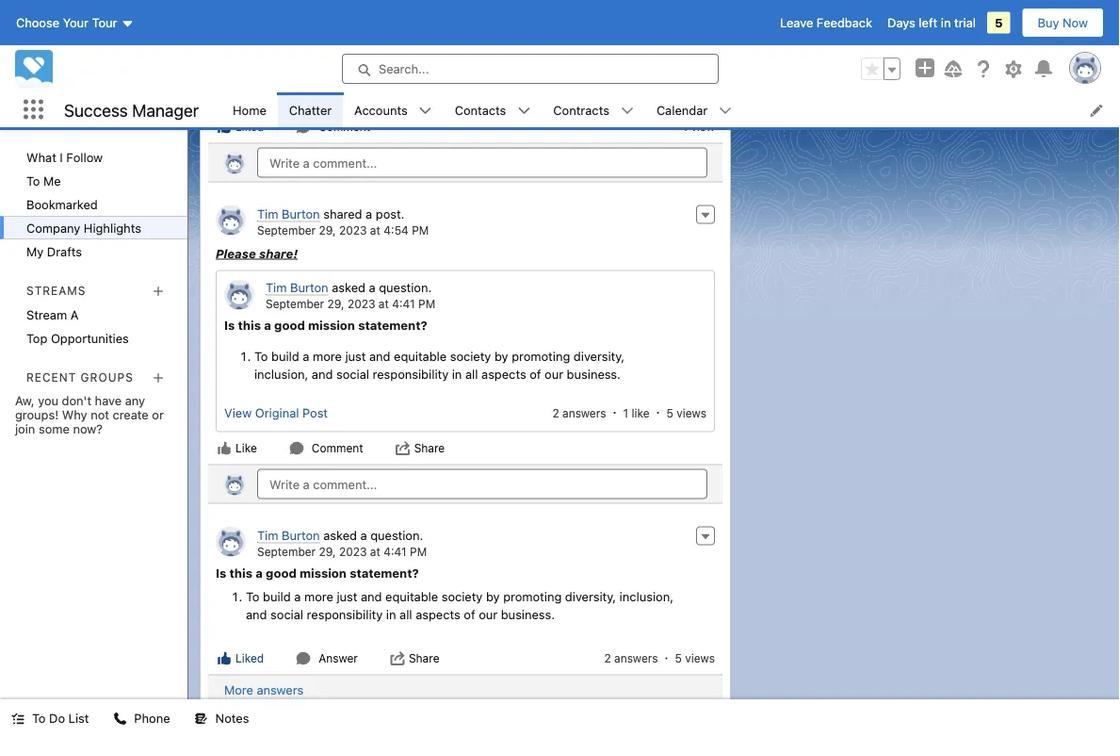 Task type: vqa. For each thing, say whether or not it's contained in the screenshot.
Delete Attachments Sent as Links
no



Task type: describe. For each thing, give the bounding box(es) containing it.
home
[[233, 103, 267, 117]]

like
[[236, 442, 257, 455]]

text default image up more
[[217, 651, 232, 666]]

29, for 1 like
[[328, 297, 345, 310]]

5 views inside tim burton, september 29, 2023 at 4:54 pm element
[[667, 406, 707, 420]]

post.
[[376, 207, 405, 221]]

share button for answer
[[389, 650, 441, 667]]

highlights
[[84, 221, 141, 235]]

to build a more just and equitable society by promoting diversity, inclusion, and social responsibility in all aspects of our business. for 5 views
[[246, 589, 674, 622]]

text default image right comment
[[396, 441, 411, 456]]

september 29, 2023 at 4:54 pm link
[[257, 223, 429, 237]]

statement? for 1 like
[[358, 318, 428, 332]]

in for 5 views
[[386, 608, 396, 622]]

this for 1
[[238, 318, 261, 332]]

mission for 1 like
[[308, 318, 355, 332]]

more for 5 views
[[305, 589, 334, 603]]

text default image inside phone button
[[113, 712, 127, 725]]

list containing home
[[222, 92, 1120, 127]]

build for 5 views
[[263, 589, 291, 603]]

leave feedback link
[[781, 16, 873, 30]]

is this a good mission statement? for 1
[[224, 318, 428, 332]]

view original post link
[[224, 406, 328, 420]]

buy
[[1038, 16, 1060, 30]]

streams
[[26, 284, 86, 297]]

accounts
[[355, 103, 408, 117]]

answer
[[319, 652, 358, 665]]

society for 5 views
[[442, 589, 483, 603]]

chatter link
[[278, 92, 343, 127]]

list
[[68, 711, 89, 725]]

recent groups
[[26, 371, 134, 384]]

to inside tim burton, september 29, 2023 at 4:41 pm element
[[246, 589, 260, 603]]

what i follow link
[[0, 145, 188, 169]]

chatter
[[289, 103, 332, 117]]

2 answers for 5 views
[[605, 652, 658, 665]]

more
[[224, 683, 254, 697]]

4:41 for 5
[[384, 545, 407, 558]]

like
[[632, 406, 650, 420]]

top
[[26, 331, 47, 345]]

to build a more just and equitable society by promoting diversity, inclusion, and social responsibility in all aspects of our business. for 1 like
[[255, 349, 625, 381]]

phone
[[134, 711, 170, 725]]

is this a good mission statement? for 5
[[216, 566, 419, 580]]

by for 5 views
[[486, 589, 500, 603]]

buy now
[[1038, 16, 1089, 30]]

like button
[[216, 440, 258, 457]]

stream
[[26, 307, 67, 322]]

share button for comment
[[395, 440, 446, 457]]

inclusion, for 5
[[620, 589, 674, 603]]

views inside tim burton, september 29, 2023 at 4:41 pm element
[[686, 652, 716, 665]]

answers for 1 like
[[563, 406, 607, 420]]

our for 1 like
[[545, 367, 564, 381]]

1 liked button from the top
[[216, 118, 265, 135]]

our for 5 views
[[479, 608, 498, 622]]

streams link
[[26, 284, 86, 297]]

bookmarked
[[26, 197, 98, 211]]

accounts link
[[343, 92, 419, 127]]

comment
[[312, 442, 364, 455]]

of for 5 views
[[464, 608, 476, 622]]

september for 1 like
[[266, 297, 324, 310]]

all for 1 like
[[466, 367, 478, 381]]

burton for 1
[[290, 280, 329, 295]]

tim burton image for 1 like
[[224, 279, 255, 309]]

1 for 1 like
[[624, 406, 629, 420]]

left
[[919, 16, 938, 30]]

tim for 1 like
[[266, 280, 287, 295]]

contacts list item
[[444, 92, 542, 127]]

company
[[26, 221, 80, 235]]

just for 5 views
[[337, 589, 358, 603]]

5 inside tim burton, september 29, 2023 at 4:41 pm element
[[675, 652, 682, 665]]

buy now button
[[1022, 8, 1105, 38]]

shared
[[324, 207, 363, 221]]

notes button
[[183, 699, 261, 737]]

post
[[303, 406, 328, 420]]

promoting for 5
[[504, 589, 562, 603]]

5 views inside tim burton, september 29, 2023 at 4:41 pm element
[[675, 652, 716, 665]]

some
[[39, 422, 70, 436]]

text default image inside comment button
[[289, 441, 304, 456]]

leave
[[781, 16, 814, 30]]

to me link
[[0, 169, 188, 192]]

manager
[[132, 100, 199, 120]]

contacts link
[[444, 92, 518, 127]]

what
[[26, 150, 56, 164]]

text default image inside "contacts" list item
[[518, 104, 531, 117]]

a
[[71, 307, 79, 322]]

diversity, for 5 views
[[566, 589, 617, 603]]

company highlights link
[[0, 216, 188, 239]]

home link
[[222, 92, 278, 127]]

days
[[888, 16, 916, 30]]

september for 5 views
[[257, 545, 316, 558]]

mission for 5 views
[[300, 566, 347, 580]]

29, for 5 views
[[319, 545, 336, 558]]

burton inside the tim burton shared a post. september 29, 2023 at 4:54 pm
[[282, 207, 320, 221]]

why
[[62, 407, 87, 422]]

share for answer
[[409, 652, 440, 665]]

contracts
[[554, 103, 610, 117]]

do
[[49, 711, 65, 725]]

text default image right "answer"
[[390, 651, 405, 666]]

comment button
[[288, 440, 364, 457]]

view original post
[[224, 406, 328, 420]]

Write a comment... text field
[[257, 469, 708, 499]]

2 vertical spatial answers
[[257, 683, 304, 697]]

view
[[691, 120, 716, 133]]

phone button
[[102, 699, 182, 737]]

text default image inside to do list button
[[11, 712, 25, 725]]

aw, you don't have any groups!
[[15, 393, 145, 422]]

original
[[255, 406, 299, 420]]

feedback
[[817, 16, 873, 30]]

choose your tour button
[[15, 8, 135, 38]]

trial
[[955, 16, 977, 30]]

leave feedback
[[781, 16, 873, 30]]

choose your tour
[[16, 16, 117, 30]]

0 vertical spatial tim burton image
[[216, 205, 246, 235]]

bookmarked link
[[0, 192, 188, 216]]

have
[[95, 393, 122, 407]]

statement? for 5 views
[[350, 566, 419, 580]]

1 for 1 view
[[683, 120, 688, 133]]

groups
[[81, 371, 134, 384]]

pm inside the tim burton shared a post. september 29, 2023 at 4:54 pm
[[412, 223, 429, 237]]

search... button
[[342, 54, 719, 84]]

0 horizontal spatial 5
[[667, 406, 674, 420]]

promoting for 1
[[512, 349, 571, 363]]

text default image inside answer button
[[296, 651, 311, 666]]

september 29, 2023 at 4:41 pm link for 5 views
[[257, 545, 427, 558]]

text default image inside notes button
[[195, 712, 208, 725]]

tim burton link for 5
[[257, 528, 320, 543]]

to do list button
[[0, 699, 100, 737]]

more for 1 like
[[313, 349, 342, 363]]

recent
[[26, 371, 77, 384]]

my
[[26, 244, 44, 258]]

stream a top opportunities
[[26, 307, 129, 345]]

2023 for 1 like
[[348, 297, 376, 310]]

opportunities
[[51, 331, 129, 345]]

calendar link
[[646, 92, 719, 127]]

to do list
[[32, 711, 89, 725]]

share!﻿
[[259, 246, 298, 260]]

answer button
[[295, 650, 359, 667]]

liked for 2nd liked "button" from the bottom of the page
[[236, 120, 264, 133]]

2 answers for 1 like
[[553, 406, 607, 420]]

notes
[[216, 711, 249, 725]]

answers for 5 views
[[615, 652, 658, 665]]

september 29, 2023 at 4:41 pm link for 1 like
[[266, 297, 436, 310]]

more answers
[[224, 683, 304, 697]]

now
[[1063, 16, 1089, 30]]

to inside tim burton, september 29, 2023 at 4:54 pm element
[[255, 349, 268, 363]]

groups!
[[15, 407, 59, 422]]

liked button inside tim burton, september 29, 2023 at 4:41 pm element
[[216, 650, 265, 667]]

please
[[216, 246, 256, 260]]

text default image right 'manager' at the top of the page
[[217, 119, 232, 134]]

stream a link
[[0, 303, 188, 326]]

tim burton, september 29, 2023 at 4:41 pm element
[[208, 519, 723, 675]]

tim burton asked a question. september 29, 2023 at 4:41 pm for 5
[[257, 528, 427, 558]]



Task type: locate. For each thing, give the bounding box(es) containing it.
good for 1 like
[[274, 318, 305, 332]]

asked for 1 like
[[332, 280, 366, 295]]

1 vertical spatial 1
[[624, 406, 629, 420]]

tim down the like button
[[257, 528, 278, 543]]

this inside tim burton, september 29, 2023 at 4:54 pm element
[[238, 318, 261, 332]]

1 down calendar
[[683, 120, 688, 133]]

asked inside tim burton, september 29, 2023 at 4:54 pm element
[[332, 280, 366, 295]]

more
[[313, 349, 342, 363], [305, 589, 334, 603]]

liked button
[[216, 118, 265, 135], [216, 650, 265, 667]]

share for comment
[[414, 442, 445, 455]]

to build a more just and equitable society by promoting diversity, inclusion, and social responsibility in all aspects of our business. inside tim burton, september 29, 2023 at 4:54 pm element
[[255, 349, 625, 381]]

to build a more just and equitable society by promoting diversity, inclusion, and social responsibility in all aspects of our business.
[[255, 349, 625, 381], [246, 589, 674, 622]]

contracts link
[[542, 92, 621, 127]]

text default image down post on the bottom of the page
[[289, 441, 304, 456]]

tim burton image up please
[[216, 205, 246, 235]]

just inside tim burton, september 29, 2023 at 4:54 pm element
[[345, 349, 366, 363]]

1 vertical spatial more
[[305, 589, 334, 603]]

2023 for 5 views
[[339, 545, 367, 558]]

0 vertical spatial answers
[[563, 406, 607, 420]]

1 inside tim burton, september 29, 2023 at 4:54 pm element
[[624, 406, 629, 420]]

burton
[[282, 207, 320, 221], [290, 280, 329, 295], [282, 528, 320, 543]]

29, inside the tim burton shared a post. september 29, 2023 at 4:54 pm
[[319, 223, 336, 237]]

search...
[[379, 62, 429, 76]]

asked
[[332, 280, 366, 295], [324, 528, 357, 543]]

question. inside tim burton, september 29, 2023 at 4:54 pm element
[[379, 280, 432, 295]]

0 vertical spatial liked
[[236, 120, 264, 133]]

29,
[[319, 223, 336, 237], [328, 297, 345, 310], [319, 545, 336, 558]]

equitable
[[394, 349, 447, 363], [386, 589, 438, 603]]

0 horizontal spatial in
[[386, 608, 396, 622]]

tim burton link inside tim burton, september 29, 2023 at 4:41 pm element
[[257, 528, 320, 543]]

our inside tim burton, september 29, 2023 at 4:54 pm element
[[545, 367, 564, 381]]

0 vertical spatial in
[[942, 16, 952, 30]]

view
[[224, 406, 252, 420]]

1 vertical spatial statement?
[[350, 566, 419, 580]]

diversity,
[[574, 349, 625, 363], [566, 589, 617, 603]]

a inside the tim burton shared a post. september 29, 2023 at 4:54 pm
[[366, 207, 373, 221]]

0 vertical spatial question.
[[379, 280, 432, 295]]

1 vertical spatial tim burton image
[[224, 279, 255, 309]]

equitable inside tim burton, september 29, 2023 at 4:54 pm element
[[394, 349, 447, 363]]

1 like
[[624, 406, 650, 420]]

2 answers
[[553, 406, 607, 420], [605, 652, 658, 665]]

question. for 1 like
[[379, 280, 432, 295]]

more inside tim burton, september 29, 2023 at 4:41 pm element
[[305, 589, 334, 603]]

5
[[995, 16, 1004, 30], [667, 406, 674, 420], [675, 652, 682, 665]]

0 vertical spatial tim burton link
[[257, 207, 320, 222]]

more inside tim burton, september 29, 2023 at 4:54 pm element
[[313, 349, 342, 363]]

i
[[60, 150, 63, 164]]

join
[[15, 422, 35, 436]]

business. inside tim burton, september 29, 2023 at 4:41 pm element
[[501, 608, 555, 622]]

choose
[[16, 16, 59, 30]]

success
[[64, 100, 128, 120]]

asked down september 29, 2023 at 4:54 pm link
[[332, 280, 366, 295]]

1 horizontal spatial of
[[530, 367, 542, 381]]

0 horizontal spatial answers
[[257, 683, 304, 697]]

tim burton image down the like button
[[223, 473, 246, 495]]

mission inside tim burton, september 29, 2023 at 4:41 pm element
[[300, 566, 347, 580]]

0 vertical spatial society
[[450, 349, 492, 363]]

2 liked button from the top
[[216, 650, 265, 667]]

text default image
[[518, 104, 531, 117], [719, 104, 733, 117], [289, 441, 304, 456], [396, 441, 411, 456], [296, 651, 311, 666], [195, 712, 208, 725]]

calendar
[[657, 103, 708, 117]]

social inside tim burton, september 29, 2023 at 4:54 pm element
[[337, 367, 370, 381]]

1 vertical spatial burton
[[290, 280, 329, 295]]

social for 5 views
[[271, 608, 304, 622]]

0 horizontal spatial 2
[[553, 406, 560, 420]]

build inside tim burton, september 29, 2023 at 4:41 pm element
[[263, 589, 291, 603]]

0 horizontal spatial our
[[479, 608, 498, 622]]

inclusion, inside tim burton, september 29, 2023 at 4:54 pm element
[[255, 367, 309, 381]]

diversity, up '1 like'
[[574, 349, 625, 363]]

tim burton, september 29, 2023 at 4:54 pm element
[[208, 197, 723, 464]]

is
[[224, 318, 235, 332], [216, 566, 227, 580]]

text default image inside 'contracts' list item
[[621, 104, 634, 117]]

0 vertical spatial build
[[272, 349, 300, 363]]

1 vertical spatial pm
[[419, 297, 436, 310]]

0 vertical spatial statement?
[[358, 318, 428, 332]]

liked button up more
[[216, 650, 265, 667]]

1 vertical spatial liked button
[[216, 650, 265, 667]]

0 vertical spatial at
[[370, 223, 381, 237]]

promoting inside tim burton, september 29, 2023 at 4:54 pm element
[[512, 349, 571, 363]]

social up comment
[[337, 367, 370, 381]]

tim up share!﻿
[[257, 207, 278, 221]]

1 vertical spatial september
[[266, 297, 324, 310]]

equitable for 1
[[394, 349, 447, 363]]

don't
[[62, 393, 92, 407]]

of inside tim burton, september 29, 2023 at 4:54 pm element
[[530, 367, 542, 381]]

at for 1 like
[[379, 297, 389, 310]]

1 vertical spatial 5
[[667, 406, 674, 420]]

social for 1 like
[[337, 367, 370, 381]]

liked button down the home in the top of the page
[[216, 118, 265, 135]]

promoting inside tim burton, september 29, 2023 at 4:41 pm element
[[504, 589, 562, 603]]

views inside tim burton, september 29, 2023 at 4:54 pm element
[[677, 406, 707, 420]]

more up post on the bottom of the page
[[313, 349, 342, 363]]

0 vertical spatial all
[[466, 367, 478, 381]]

0 vertical spatial 2 answers
[[553, 406, 607, 420]]

is inside tim burton, september 29, 2023 at 4:54 pm element
[[224, 318, 235, 332]]

at inside the tim burton shared a post. september 29, 2023 at 4:54 pm
[[370, 223, 381, 237]]

is inside tim burton, september 29, 2023 at 4:41 pm element
[[216, 566, 227, 580]]

text default image
[[419, 104, 432, 117], [621, 104, 634, 117], [217, 119, 232, 134], [296, 119, 311, 134], [217, 441, 232, 456], [217, 651, 232, 666], [390, 651, 405, 666], [11, 712, 25, 725], [113, 712, 127, 725]]

share button right "answer"
[[389, 650, 441, 667]]

2 vertical spatial pm
[[410, 545, 427, 558]]

0 vertical spatial 2
[[553, 406, 560, 420]]

liked for liked "button" in tim burton, september 29, 2023 at 4:41 pm element
[[236, 652, 264, 665]]

2 for 5 views
[[605, 652, 612, 665]]

mission up answer button
[[300, 566, 347, 580]]

question. inside tim burton, september 29, 2023 at 4:41 pm element
[[371, 528, 424, 543]]

just up "answer"
[[337, 589, 358, 603]]

0 vertical spatial asked
[[332, 280, 366, 295]]

0 vertical spatial 5 views
[[667, 406, 707, 420]]

1 vertical spatial 29,
[[328, 297, 345, 310]]

0 vertical spatial tim burton image
[[223, 151, 246, 174]]

0 horizontal spatial of
[[464, 608, 476, 622]]

top opportunities link
[[0, 326, 188, 350]]

2 vertical spatial at
[[370, 545, 381, 558]]

tim burton asked a question. september 29, 2023 at 4:41 pm inside tim burton, september 29, 2023 at 4:54 pm element
[[266, 280, 436, 310]]

0 vertical spatial is this a good mission statement?
[[224, 318, 428, 332]]

0 vertical spatial diversity,
[[574, 349, 625, 363]]

0 vertical spatial mission
[[308, 318, 355, 332]]

tim for 5 views
[[257, 528, 278, 543]]

inclusion, inside tim burton, september 29, 2023 at 4:41 pm element
[[620, 589, 674, 603]]

by inside tim burton, september 29, 2023 at 4:41 pm element
[[486, 589, 500, 603]]

good
[[274, 318, 305, 332], [266, 566, 297, 580]]

is this a good mission statement? inside tim burton, september 29, 2023 at 4:54 pm element
[[224, 318, 428, 332]]

by
[[495, 349, 509, 363], [486, 589, 500, 603]]

business. inside tim burton, september 29, 2023 at 4:54 pm element
[[567, 367, 621, 381]]

to build a more just and equitable society by promoting diversity, inclusion, and social responsibility in all aspects of our business. inside tim burton, september 29, 2023 at 4:41 pm element
[[246, 589, 674, 622]]

statement? inside tim burton, september 29, 2023 at 4:41 pm element
[[350, 566, 419, 580]]

1 vertical spatial asked
[[324, 528, 357, 543]]

1 horizontal spatial 2
[[605, 652, 612, 665]]

tim burton asked a question. september 29, 2023 at 4:41 pm
[[266, 280, 436, 310], [257, 528, 427, 558]]

share inside tim burton, september 29, 2023 at 4:41 pm element
[[409, 652, 440, 665]]

business. for 1 like
[[567, 367, 621, 381]]

1 vertical spatial this
[[230, 566, 253, 580]]

2 vertical spatial 5
[[675, 652, 682, 665]]

in
[[942, 16, 952, 30], [452, 367, 462, 381], [386, 608, 396, 622]]

1 vertical spatial liked
[[236, 652, 264, 665]]

1 vertical spatial aspects
[[416, 608, 461, 622]]

a
[[366, 207, 373, 221], [369, 280, 376, 295], [264, 318, 271, 332], [303, 349, 310, 363], [361, 528, 367, 543], [256, 566, 263, 580], [294, 589, 301, 603]]

1 vertical spatial responsibility
[[307, 608, 383, 622]]

1 vertical spatial social
[[271, 608, 304, 622]]

0 vertical spatial burton
[[282, 207, 320, 221]]

our inside tim burton, september 29, 2023 at 4:41 pm element
[[479, 608, 498, 622]]

share button up write a comment... text box
[[395, 440, 446, 457]]

1 vertical spatial 2
[[605, 652, 612, 665]]

to inside to do list button
[[32, 711, 46, 725]]

4:41 inside tim burton, september 29, 2023 at 4:54 pm element
[[392, 297, 415, 310]]

my drafts link
[[0, 239, 188, 263]]

1 vertical spatial at
[[379, 297, 389, 310]]

text default image inside calendar list item
[[719, 104, 733, 117]]

society for 1 like
[[450, 349, 492, 363]]

0 vertical spatial promoting
[[512, 349, 571, 363]]

answers
[[563, 406, 607, 420], [615, 652, 658, 665], [257, 683, 304, 697]]

asked down comment
[[324, 528, 357, 543]]

tim burton image for 5 views
[[216, 527, 246, 557]]

2 answers inside tim burton, september 29, 2023 at 4:54 pm element
[[553, 406, 607, 420]]

is for 5 views
[[216, 566, 227, 580]]

1 view
[[683, 120, 716, 133]]

liked up more
[[236, 652, 264, 665]]

inclusion,
[[255, 367, 309, 381], [620, 589, 674, 603]]

1 vertical spatial diversity,
[[566, 589, 617, 603]]

good inside tim burton, september 29, 2023 at 4:54 pm element
[[274, 318, 305, 332]]

0 horizontal spatial 1
[[624, 406, 629, 420]]

0 vertical spatial 2023
[[339, 223, 367, 237]]

1 horizontal spatial social
[[337, 367, 370, 381]]

share
[[414, 442, 445, 455], [409, 652, 440, 665]]

all
[[466, 367, 478, 381], [400, 608, 413, 622]]

1 horizontal spatial business.
[[567, 367, 621, 381]]

0 vertical spatial is
[[224, 318, 235, 332]]

0 vertical spatial 29,
[[319, 223, 336, 237]]

of for 1 like
[[530, 367, 542, 381]]

0 vertical spatial views
[[677, 406, 707, 420]]

text default image left notes
[[195, 712, 208, 725]]

0 vertical spatial of
[[530, 367, 542, 381]]

in for 1 like
[[452, 367, 462, 381]]

answers inside 2 answers status
[[615, 652, 658, 665]]

responsibility for 5 views
[[307, 608, 383, 622]]

this for 5
[[230, 566, 253, 580]]

share button inside tim burton, september 29, 2023 at 4:41 pm element
[[389, 650, 441, 667]]

september 29, 2023 at 4:41 pm link
[[266, 297, 436, 310], [257, 545, 427, 558]]

mission
[[308, 318, 355, 332], [300, 566, 347, 580]]

diversity, inside tim burton, september 29, 2023 at 4:41 pm element
[[566, 589, 617, 603]]

2 liked from the top
[[236, 652, 264, 665]]

any
[[125, 393, 145, 407]]

drafts
[[47, 244, 82, 258]]

share button inside tim burton, september 29, 2023 at 4:54 pm element
[[395, 440, 446, 457]]

is this a good mission statement? down share!﻿
[[224, 318, 428, 332]]

diversity, up 2 answers status
[[566, 589, 617, 603]]

0 horizontal spatial inclusion,
[[255, 367, 309, 381]]

tim burton link
[[257, 207, 320, 222], [266, 280, 329, 296], [257, 528, 320, 543]]

just up comment
[[345, 349, 366, 363]]

0 vertical spatial by
[[495, 349, 509, 363]]

inclusion, up 'original'
[[255, 367, 309, 381]]

social up answer button
[[271, 608, 304, 622]]

by for 1 like
[[495, 349, 509, 363]]

0 horizontal spatial all
[[400, 608, 413, 622]]

text default image down the chatter
[[296, 119, 311, 134]]

tour
[[92, 16, 117, 30]]

more answers button
[[223, 683, 305, 697]]

tim burton asked a question. september 29, 2023 at 4:41 pm for 1
[[266, 280, 436, 310]]

tim down share!﻿
[[266, 280, 287, 295]]

1 vertical spatial of
[[464, 608, 476, 622]]

4:41 for 1
[[392, 297, 415, 310]]

accounts list item
[[343, 92, 444, 127]]

2 vertical spatial 29,
[[319, 545, 336, 558]]

equitable inside tim burton, september 29, 2023 at 4:41 pm element
[[386, 589, 438, 603]]

pm for 5 views
[[410, 545, 427, 558]]

social
[[337, 367, 370, 381], [271, 608, 304, 622]]

1 left like
[[624, 406, 629, 420]]

is this a good mission statement? inside tim burton, september 29, 2023 at 4:41 pm element
[[216, 566, 419, 580]]

build for 1 like
[[272, 349, 300, 363]]

days left in trial
[[888, 16, 977, 30]]

tim burton asked a question. september 29, 2023 at 4:41 pm inside tim burton, september 29, 2023 at 4:41 pm element
[[257, 528, 427, 558]]

tim inside the tim burton shared a post. september 29, 2023 at 4:54 pm
[[257, 207, 278, 221]]

0 vertical spatial responsibility
[[373, 367, 449, 381]]

business. for 5 views
[[501, 608, 555, 622]]

tim burton image
[[216, 205, 246, 235], [223, 473, 246, 495]]

all inside tim burton, september 29, 2023 at 4:41 pm element
[[400, 608, 413, 622]]

at for 5 views
[[370, 545, 381, 558]]

text default image right calendar
[[719, 104, 733, 117]]

of inside tim burton, september 29, 2023 at 4:41 pm element
[[464, 608, 476, 622]]

text default image left phone
[[113, 712, 127, 725]]

and
[[370, 349, 391, 363], [312, 367, 333, 381], [361, 589, 382, 603], [246, 608, 267, 622]]

aspects inside tim burton, september 29, 2023 at 4:54 pm element
[[482, 367, 527, 381]]

is this a good mission statement? up answer button
[[216, 566, 419, 580]]

views right 2 answers status
[[686, 652, 716, 665]]

1 vertical spatial by
[[486, 589, 500, 603]]

more up answer button
[[305, 589, 334, 603]]

this inside tim burton, september 29, 2023 at 4:41 pm element
[[230, 566, 253, 580]]

2 answers status
[[605, 650, 675, 667]]

burton for 5
[[282, 528, 320, 543]]

text default image right contracts
[[621, 104, 634, 117]]

0 vertical spatial business.
[[567, 367, 621, 381]]

0 vertical spatial to build a more just and equitable society by promoting diversity, inclusion, and social responsibility in all aspects of our business.
[[255, 349, 625, 381]]

5 views
[[667, 406, 707, 420], [675, 652, 716, 665]]

society inside tim burton, september 29, 2023 at 4:54 pm element
[[450, 349, 492, 363]]

pm for 1 like
[[419, 297, 436, 310]]

tim burton image down the home in the top of the page
[[223, 151, 246, 174]]

2 vertical spatial 2023
[[339, 545, 367, 558]]

inclusion, for 1
[[255, 367, 309, 381]]

views right like
[[677, 406, 707, 420]]

1 vertical spatial tim burton image
[[223, 473, 246, 495]]

0 horizontal spatial social
[[271, 608, 304, 622]]

0 vertical spatial share button
[[395, 440, 446, 457]]

1 vertical spatial promoting
[[504, 589, 562, 603]]

question. for 5 views
[[371, 528, 424, 543]]

calendar list item
[[646, 92, 744, 127]]

2023 inside the tim burton shared a post. september 29, 2023 at 4:54 pm
[[339, 223, 367, 237]]

create
[[113, 407, 149, 422]]

why not create or join some now?
[[15, 407, 164, 436]]

asked for 5 views
[[324, 528, 357, 543]]

1 vertical spatial views
[[686, 652, 716, 665]]

tim burton image down the like button
[[216, 527, 246, 557]]

just for 1 like
[[345, 349, 366, 363]]

2 horizontal spatial 5
[[995, 16, 1004, 30]]

september inside the tim burton shared a post. september 29, 2023 at 4:54 pm
[[257, 223, 316, 237]]

you
[[38, 393, 58, 407]]

0 vertical spatial social
[[337, 367, 370, 381]]

business.
[[567, 367, 621, 381], [501, 608, 555, 622]]

share button
[[395, 440, 446, 457], [389, 650, 441, 667]]

social inside tim burton, september 29, 2023 at 4:41 pm element
[[271, 608, 304, 622]]

1 liked from the top
[[236, 120, 264, 133]]

text default image right accounts
[[419, 104, 432, 117]]

asked inside tim burton, september 29, 2023 at 4:41 pm element
[[324, 528, 357, 543]]

statement? inside tim burton, september 29, 2023 at 4:54 pm element
[[358, 318, 428, 332]]

1 vertical spatial question.
[[371, 528, 424, 543]]

follow
[[66, 150, 103, 164]]

share up write a comment... text box
[[414, 442, 445, 455]]

responsibility inside tim burton, september 29, 2023 at 4:54 pm element
[[373, 367, 449, 381]]

1 vertical spatial our
[[479, 608, 498, 622]]

0 vertical spatial tim
[[257, 207, 278, 221]]

group
[[862, 58, 901, 80]]

this
[[238, 318, 261, 332], [230, 566, 253, 580]]

1 horizontal spatial inclusion,
[[620, 589, 674, 603]]

aspects for 1 like
[[482, 367, 527, 381]]

text default image left the like
[[217, 441, 232, 456]]

in inside tim burton, september 29, 2023 at 4:54 pm element
[[452, 367, 462, 381]]

burton down comment button
[[282, 528, 320, 543]]

aspects for 5 views
[[416, 608, 461, 622]]

me
[[43, 173, 61, 188]]

1 vertical spatial inclusion,
[[620, 589, 674, 603]]

mission inside tim burton, september 29, 2023 at 4:54 pm element
[[308, 318, 355, 332]]

your
[[63, 16, 89, 30]]

2 vertical spatial burton
[[282, 528, 320, 543]]

of
[[530, 367, 542, 381], [464, 608, 476, 622]]

burton down share!﻿
[[290, 280, 329, 295]]

responsibility for 1 like
[[373, 367, 449, 381]]

tim burton shared a post. september 29, 2023 at 4:54 pm
[[257, 207, 429, 237]]

tim burton image down please
[[224, 279, 255, 309]]

1 vertical spatial 4:41
[[384, 545, 407, 558]]

our
[[545, 367, 564, 381], [479, 608, 498, 622]]

responsibility inside tim burton, september 29, 2023 at 4:41 pm element
[[307, 608, 383, 622]]

1 vertical spatial share button
[[389, 650, 441, 667]]

0 vertical spatial good
[[274, 318, 305, 332]]

what i follow to me bookmarked company highlights my drafts
[[26, 150, 141, 258]]

contacts
[[455, 103, 507, 117]]

success manager
[[64, 100, 199, 120]]

tim burton link for 1
[[266, 280, 329, 296]]

text default image inside the like button
[[217, 441, 232, 456]]

0 horizontal spatial aspects
[[416, 608, 461, 622]]

2 for 1 like
[[553, 406, 560, 420]]

liked
[[236, 120, 264, 133], [236, 652, 264, 665]]

at
[[370, 223, 381, 237], [379, 297, 389, 310], [370, 545, 381, 558]]

liked down the home in the top of the page
[[236, 120, 264, 133]]

equitable for 5
[[386, 589, 438, 603]]

1 vertical spatial society
[[442, 589, 483, 603]]

all inside tim burton, september 29, 2023 at 4:54 pm element
[[466, 367, 478, 381]]

1 vertical spatial mission
[[300, 566, 347, 580]]

society inside tim burton, september 29, 2023 at 4:41 pm element
[[442, 589, 483, 603]]

good inside tim burton, september 29, 2023 at 4:41 pm element
[[266, 566, 297, 580]]

text default image left the do
[[11, 712, 25, 725]]

contracts list item
[[542, 92, 646, 127]]

build inside tim burton, september 29, 2023 at 4:54 pm element
[[272, 349, 300, 363]]

is for 1 like
[[224, 318, 235, 332]]

promoting
[[512, 349, 571, 363], [504, 589, 562, 603]]

0 vertical spatial more
[[313, 349, 342, 363]]

share right "answer"
[[409, 652, 440, 665]]

by inside tim burton, september 29, 2023 at 4:54 pm element
[[495, 349, 509, 363]]

list
[[222, 92, 1120, 127]]

diversity, for 1 like
[[574, 349, 625, 363]]

0 vertical spatial just
[[345, 349, 366, 363]]

liked inside tim burton, september 29, 2023 at 4:41 pm element
[[236, 652, 264, 665]]

aspects inside tim burton, september 29, 2023 at 4:41 pm element
[[416, 608, 461, 622]]

recent groups link
[[26, 371, 134, 384]]

answers inside tim burton, september 29, 2023 at 4:54 pm element
[[563, 406, 607, 420]]

Write a comment... text field
[[257, 148, 708, 178]]

inclusion, up 2 answers status
[[620, 589, 674, 603]]

2 answers inside status
[[605, 652, 658, 665]]

0 vertical spatial 5
[[995, 16, 1004, 30]]

diversity, inside tim burton, september 29, 2023 at 4:54 pm element
[[574, 349, 625, 363]]

text default image left "answer"
[[296, 651, 311, 666]]

2 vertical spatial september
[[257, 545, 316, 558]]

to inside what i follow to me bookmarked company highlights my drafts
[[26, 173, 40, 188]]

build
[[272, 349, 300, 363], [263, 589, 291, 603]]

0 vertical spatial 1
[[683, 120, 688, 133]]

just inside tim burton, september 29, 2023 at 4:41 pm element
[[337, 589, 358, 603]]

1
[[683, 120, 688, 133], [624, 406, 629, 420]]

0 vertical spatial 4:41
[[392, 297, 415, 310]]

2 inside status
[[605, 652, 612, 665]]

1 vertical spatial is this a good mission statement?
[[216, 566, 419, 580]]

burton left shared
[[282, 207, 320, 221]]

pm inside tim burton, september 29, 2023 at 4:41 pm element
[[410, 545, 427, 558]]

aw,
[[15, 393, 35, 407]]

tim burton image
[[223, 151, 246, 174], [224, 279, 255, 309], [216, 527, 246, 557]]

1 horizontal spatial all
[[466, 367, 478, 381]]

mission up post on the bottom of the page
[[308, 318, 355, 332]]

text default image down search... button
[[518, 104, 531, 117]]

1 vertical spatial just
[[337, 589, 358, 603]]

september 29, 2023 at 4:41 pm link inside tim burton, september 29, 2023 at 4:54 pm element
[[266, 297, 436, 310]]

share inside tim burton, september 29, 2023 at 4:54 pm element
[[414, 442, 445, 455]]

2 horizontal spatial answers
[[615, 652, 658, 665]]

all for 5 views
[[400, 608, 413, 622]]

now?
[[73, 422, 103, 436]]

1 vertical spatial tim burton asked a question. september 29, 2023 at 4:41 pm
[[257, 528, 427, 558]]

1 horizontal spatial answers
[[563, 406, 607, 420]]

text default image inside accounts list item
[[419, 104, 432, 117]]

good for 5 views
[[266, 566, 297, 580]]

2 vertical spatial in
[[386, 608, 396, 622]]

in inside tim burton, september 29, 2023 at 4:41 pm element
[[386, 608, 396, 622]]

1 vertical spatial answers
[[615, 652, 658, 665]]



